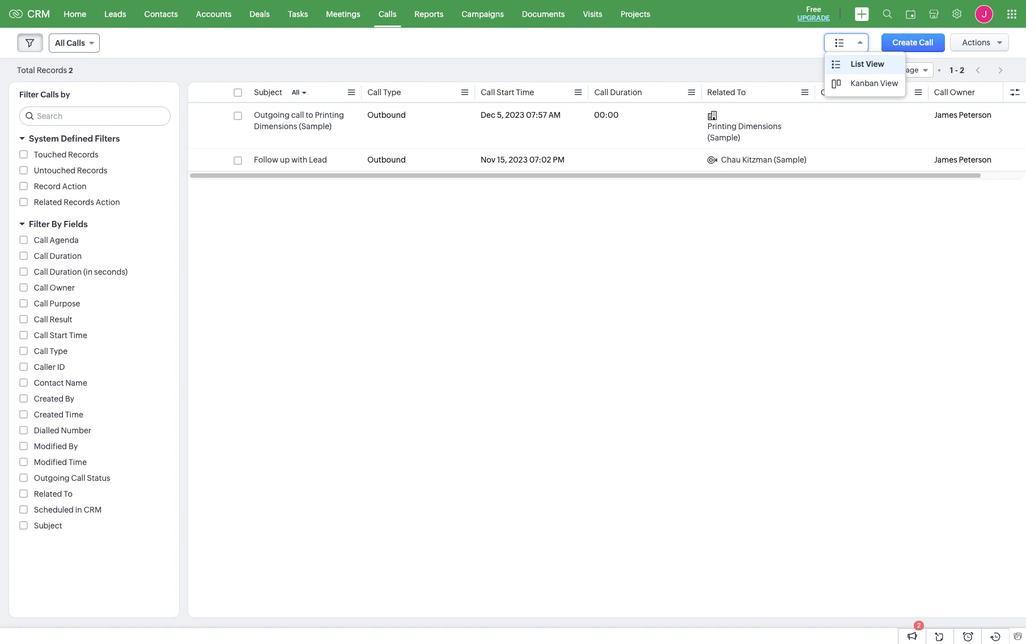 Task type: locate. For each thing, give the bounding box(es) containing it.
(sample) inside printing dimensions (sample)
[[708, 133, 740, 142]]

search image
[[883, 9, 892, 19]]

1 vertical spatial crm
[[84, 506, 102, 515]]

1 james peterson from the top
[[934, 111, 992, 120]]

2 horizontal spatial calls
[[379, 9, 396, 18]]

action up related records action
[[62, 182, 87, 191]]

1 vertical spatial owner
[[50, 283, 75, 293]]

2 for 1 - 2
[[960, 65, 965, 75]]

reports
[[415, 9, 444, 18]]

view down 10 records per page 'field'
[[880, 79, 898, 88]]

printing right to
[[315, 111, 344, 120]]

2
[[960, 65, 965, 75], [69, 66, 73, 75], [917, 623, 921, 629]]

created up created time
[[34, 395, 64, 404]]

navigation
[[970, 62, 1009, 78]]

1 vertical spatial 2023
[[509, 155, 528, 164]]

all up total records 2
[[55, 39, 65, 48]]

all inside field
[[55, 39, 65, 48]]

name down 10
[[852, 88, 874, 97]]

0 vertical spatial type
[[383, 88, 401, 97]]

crm left home link in the top left of the page
[[27, 8, 50, 20]]

tasks link
[[279, 0, 317, 27]]

0 horizontal spatial printing
[[315, 111, 344, 120]]

1 size image from the top
[[832, 60, 841, 70]]

1 dimensions from the left
[[254, 122, 297, 131]]

crm
[[27, 8, 50, 20], [84, 506, 102, 515]]

2023 right 5,
[[505, 111, 525, 120]]

1 vertical spatial call owner
[[34, 283, 75, 293]]

0 vertical spatial printing
[[315, 111, 344, 120]]

crm right in
[[84, 506, 102, 515]]

filter inside dropdown button
[[29, 219, 50, 229]]

by
[[61, 90, 70, 99]]

call
[[919, 38, 934, 47], [367, 88, 382, 97], [481, 88, 495, 97], [594, 88, 608, 97], [934, 88, 949, 97], [34, 236, 48, 245], [34, 252, 48, 261], [34, 268, 48, 277], [34, 283, 48, 293], [34, 299, 48, 308], [34, 315, 48, 324], [34, 331, 48, 340], [34, 347, 48, 356], [71, 474, 85, 483]]

created for created time
[[34, 411, 64, 420]]

(sample) right kitzman
[[774, 155, 807, 164]]

dimensions inside printing dimensions (sample)
[[738, 122, 782, 131]]

1 james from the top
[[934, 111, 958, 120]]

2 modified from the top
[[34, 458, 67, 467]]

1 horizontal spatial action
[[96, 198, 120, 207]]

0 horizontal spatial crm
[[27, 8, 50, 20]]

0 vertical spatial related to
[[708, 88, 746, 97]]

1 vertical spatial modified
[[34, 458, 67, 467]]

records for related
[[64, 198, 94, 207]]

1 horizontal spatial 2
[[917, 623, 921, 629]]

1 horizontal spatial call type
[[367, 88, 401, 97]]

view
[[866, 60, 885, 69], [880, 79, 898, 88]]

all up the call
[[292, 89, 300, 96]]

(sample) up the chau
[[708, 133, 740, 142]]

call duration
[[594, 88, 642, 97], [34, 252, 82, 261]]

call
[[291, 111, 304, 120]]

contact down 10
[[821, 88, 851, 97]]

0 vertical spatial crm
[[27, 8, 50, 20]]

1 vertical spatial view
[[880, 79, 898, 88]]

chau kitzman (sample) link
[[708, 154, 807, 166]]

name
[[852, 88, 874, 97], [65, 379, 87, 388]]

call owner down -
[[934, 88, 975, 97]]

related to up printing dimensions (sample)
[[708, 88, 746, 97]]

07:02
[[529, 155, 551, 164]]

0 vertical spatial modified
[[34, 442, 67, 451]]

1 horizontal spatial dimensions
[[738, 122, 782, 131]]

2 james peterson from the top
[[934, 155, 992, 164]]

outgoing for outgoing call to printing dimensions (sample)
[[254, 111, 290, 120]]

contact name
[[821, 88, 874, 97], [34, 379, 87, 388]]

2023 for 07:57
[[505, 111, 525, 120]]

0 horizontal spatial 2
[[69, 66, 73, 75]]

calls down home link in the top left of the page
[[67, 39, 85, 48]]

1 vertical spatial related to
[[34, 490, 73, 499]]

0 vertical spatial by
[[52, 219, 62, 229]]

(sample)
[[299, 122, 332, 131], [708, 133, 740, 142], [774, 155, 807, 164]]

2 outbound from the top
[[367, 155, 406, 164]]

modified by
[[34, 442, 78, 451]]

start down "result"
[[50, 331, 67, 340]]

dialled number
[[34, 426, 91, 435]]

1 modified from the top
[[34, 442, 67, 451]]

subject
[[254, 88, 282, 97], [34, 522, 62, 531]]

outgoing call to printing dimensions (sample)
[[254, 111, 344, 131]]

1 vertical spatial calls
[[67, 39, 85, 48]]

1 horizontal spatial (sample)
[[708, 133, 740, 142]]

0 vertical spatial outbound
[[367, 111, 406, 120]]

2 created from the top
[[34, 411, 64, 420]]

call duration up the 00:00 in the right of the page
[[594, 88, 642, 97]]

by for created
[[65, 395, 74, 404]]

call start time up 5,
[[481, 88, 534, 97]]

records down touched records
[[77, 166, 107, 175]]

1 vertical spatial size image
[[832, 79, 841, 89]]

filter
[[19, 90, 39, 99], [29, 219, 50, 229]]

records up fields
[[64, 198, 94, 207]]

call purpose
[[34, 299, 80, 308]]

by down number
[[69, 442, 78, 451]]

dimensions up kitzman
[[738, 122, 782, 131]]

0 horizontal spatial subject
[[34, 522, 62, 531]]

printing up the chau
[[708, 122, 737, 131]]

created
[[34, 395, 64, 404], [34, 411, 64, 420]]

0 horizontal spatial to
[[64, 490, 73, 499]]

time up dec 5, 2023 07:57 am
[[516, 88, 534, 97]]

related to up scheduled
[[34, 490, 73, 499]]

related down record
[[34, 198, 62, 207]]

1 vertical spatial start
[[50, 331, 67, 340]]

dimensions
[[254, 122, 297, 131], [738, 122, 782, 131]]

1 vertical spatial outbound
[[367, 155, 406, 164]]

owner down 1 - 2
[[950, 88, 975, 97]]

james peterson
[[934, 111, 992, 120], [934, 155, 992, 164]]

calls left reports link
[[379, 9, 396, 18]]

call type
[[367, 88, 401, 97], [34, 347, 67, 356]]

2 peterson from the top
[[959, 155, 992, 164]]

by
[[52, 219, 62, 229], [65, 395, 74, 404], [69, 442, 78, 451]]

00:00
[[594, 111, 619, 120]]

1 horizontal spatial related to
[[708, 88, 746, 97]]

to up printing dimensions (sample) link
[[737, 88, 746, 97]]

outgoing down modified time at the left of the page
[[34, 474, 70, 483]]

0 vertical spatial contact name
[[821, 88, 874, 97]]

0 vertical spatial size image
[[832, 60, 841, 70]]

0 vertical spatial created
[[34, 395, 64, 404]]

0 horizontal spatial call type
[[34, 347, 67, 356]]

2 horizontal spatial 2
[[960, 65, 965, 75]]

records for total
[[37, 65, 67, 75]]

1 peterson from the top
[[959, 111, 992, 120]]

07:57
[[526, 111, 547, 120]]

time up number
[[65, 411, 83, 420]]

2 inside total records 2
[[69, 66, 73, 75]]

by inside dropdown button
[[52, 219, 62, 229]]

1 vertical spatial by
[[65, 395, 74, 404]]

duration up the 00:00 in the right of the page
[[610, 88, 642, 97]]

0 horizontal spatial call owner
[[34, 283, 75, 293]]

page
[[902, 66, 919, 74]]

1 vertical spatial peterson
[[959, 155, 992, 164]]

system defined filters
[[29, 134, 120, 143]]

calls for filter calls by
[[40, 90, 59, 99]]

size image left 10
[[832, 60, 841, 70]]

1 horizontal spatial owner
[[950, 88, 975, 97]]

start up 5,
[[497, 88, 514, 97]]

contact
[[821, 88, 851, 97], [34, 379, 64, 388]]

records for untouched
[[77, 166, 107, 175]]

related up scheduled
[[34, 490, 62, 499]]

2 james from the top
[[934, 155, 958, 164]]

0 horizontal spatial call duration
[[34, 252, 82, 261]]

up
[[280, 155, 290, 164]]

start
[[497, 88, 514, 97], [50, 331, 67, 340]]

0 vertical spatial filter
[[19, 90, 39, 99]]

2 size image from the top
[[832, 79, 841, 89]]

list view option
[[825, 55, 905, 74]]

total
[[17, 65, 35, 75]]

1 vertical spatial call type
[[34, 347, 67, 356]]

modified for modified time
[[34, 458, 67, 467]]

0 vertical spatial calls
[[379, 9, 396, 18]]

subject up outgoing call to printing dimensions (sample) on the top left
[[254, 88, 282, 97]]

calendar image
[[906, 9, 916, 18]]

calls inside field
[[67, 39, 85, 48]]

1 vertical spatial created
[[34, 411, 64, 420]]

0 horizontal spatial call start time
[[34, 331, 87, 340]]

contact down caller id
[[34, 379, 64, 388]]

with
[[291, 155, 307, 164]]

2 dimensions from the left
[[738, 122, 782, 131]]

10 Records Per Page field
[[843, 62, 934, 78]]

0 horizontal spatial contact
[[34, 379, 64, 388]]

1 vertical spatial printing
[[708, 122, 737, 131]]

0 horizontal spatial calls
[[40, 90, 59, 99]]

contact name down id
[[34, 379, 87, 388]]

filter calls by
[[19, 90, 70, 99]]

james for printing dimensions (sample)
[[934, 111, 958, 120]]

size image
[[832, 60, 841, 70], [832, 79, 841, 89]]

-
[[955, 65, 958, 75]]

0 horizontal spatial contact name
[[34, 379, 87, 388]]

untouched records
[[34, 166, 107, 175]]

seconds)
[[94, 268, 128, 277]]

dimensions down the call
[[254, 122, 297, 131]]

kanban view option
[[825, 74, 905, 94]]

1 horizontal spatial call owner
[[934, 88, 975, 97]]

view inside 'option'
[[866, 60, 885, 69]]

0 horizontal spatial owner
[[50, 283, 75, 293]]

search element
[[876, 0, 899, 28]]

calls link
[[370, 0, 406, 27]]

2 vertical spatial by
[[69, 442, 78, 451]]

1 horizontal spatial call start time
[[481, 88, 534, 97]]

record action
[[34, 182, 87, 191]]

to up scheduled in crm on the bottom of page
[[64, 490, 73, 499]]

status
[[87, 474, 110, 483]]

1 vertical spatial contact name
[[34, 379, 87, 388]]

1 horizontal spatial calls
[[67, 39, 85, 48]]

by for filter
[[52, 219, 62, 229]]

free
[[806, 5, 821, 14]]

record
[[34, 182, 61, 191]]

1 vertical spatial call start time
[[34, 331, 87, 340]]

contact name down 10
[[821, 88, 874, 97]]

0 vertical spatial call owner
[[934, 88, 975, 97]]

0 vertical spatial call type
[[367, 88, 401, 97]]

modified down modified by on the left of the page
[[34, 458, 67, 467]]

call start time
[[481, 88, 534, 97], [34, 331, 87, 340]]

0 vertical spatial contact
[[821, 88, 851, 97]]

printing dimensions (sample) link
[[708, 109, 810, 143]]

0 vertical spatial james peterson
[[934, 111, 992, 120]]

dec
[[481, 111, 495, 120]]

meetings
[[326, 9, 360, 18]]

1 vertical spatial outgoing
[[34, 474, 70, 483]]

records up kanban view
[[859, 66, 887, 74]]

duration down agenda
[[50, 252, 82, 261]]

0 vertical spatial james
[[934, 111, 958, 120]]

1 horizontal spatial start
[[497, 88, 514, 97]]

2 horizontal spatial (sample)
[[774, 155, 807, 164]]

filter down total
[[19, 90, 39, 99]]

outgoing inside outgoing call to printing dimensions (sample)
[[254, 111, 290, 120]]

call start time down "result"
[[34, 331, 87, 340]]

row group containing outgoing call to printing dimensions (sample)
[[188, 104, 1026, 171]]

outbound for outgoing call to printing dimensions (sample)
[[367, 111, 406, 120]]

james peterson for chau kitzman (sample)
[[934, 155, 992, 164]]

0 vertical spatial call duration
[[594, 88, 642, 97]]

row group
[[188, 104, 1026, 171]]

call inside button
[[919, 38, 934, 47]]

outgoing left the call
[[254, 111, 290, 120]]

name up created by
[[65, 379, 87, 388]]

(sample) down to
[[299, 122, 332, 131]]

by up created time
[[65, 395, 74, 404]]

0 vertical spatial all
[[55, 39, 65, 48]]

tasks
[[288, 9, 308, 18]]

size image left kanban
[[832, 79, 841, 89]]

size image inside list view 'option'
[[832, 60, 841, 70]]

james for chau kitzman (sample)
[[934, 155, 958, 164]]

2 vertical spatial duration
[[50, 268, 82, 277]]

0 horizontal spatial all
[[55, 39, 65, 48]]

None field
[[824, 33, 868, 52]]

1 vertical spatial type
[[50, 347, 67, 356]]

pm
[[553, 155, 565, 164]]

caller id
[[34, 363, 65, 372]]

all
[[55, 39, 65, 48], [292, 89, 300, 96]]

0 vertical spatial name
[[852, 88, 874, 97]]

created up dialled
[[34, 411, 64, 420]]

filter for filter calls by
[[19, 90, 39, 99]]

1 vertical spatial name
[[65, 379, 87, 388]]

modified
[[34, 442, 67, 451], [34, 458, 67, 467]]

1 horizontal spatial name
[[852, 88, 874, 97]]

owner up purpose
[[50, 283, 75, 293]]

printing
[[315, 111, 344, 120], [708, 122, 737, 131]]

1
[[950, 65, 953, 75]]

time down "result"
[[69, 331, 87, 340]]

peterson for printing dimensions (sample)
[[959, 111, 992, 120]]

1 created from the top
[[34, 395, 64, 404]]

0 horizontal spatial outgoing
[[34, 474, 70, 483]]

records
[[37, 65, 67, 75], [859, 66, 887, 74], [68, 150, 98, 159], [77, 166, 107, 175], [64, 198, 94, 207]]

calls
[[379, 9, 396, 18], [67, 39, 85, 48], [40, 90, 59, 99]]

list box
[[825, 52, 905, 96]]

1 outbound from the top
[[367, 111, 406, 120]]

outbound
[[367, 111, 406, 120], [367, 155, 406, 164]]

0 vertical spatial peterson
[[959, 111, 992, 120]]

modified down dialled
[[34, 442, 67, 451]]

2023 right 15, at the top left of the page
[[509, 155, 528, 164]]

records up filter calls by
[[37, 65, 67, 75]]

(sample) for dec 5, 2023 07:57 am
[[708, 133, 740, 142]]

2 vertical spatial calls
[[40, 90, 59, 99]]

related up printing dimensions (sample)
[[708, 88, 736, 97]]

call owner up the call purpose
[[34, 283, 75, 293]]

nov
[[481, 155, 496, 164]]

1 vertical spatial filter
[[29, 219, 50, 229]]

call duration down call agenda
[[34, 252, 82, 261]]

records down defined
[[68, 150, 98, 159]]

size image
[[835, 38, 844, 48]]

modified time
[[34, 458, 87, 467]]

duration
[[610, 88, 642, 97], [50, 252, 82, 261], [50, 268, 82, 277]]

0 horizontal spatial related to
[[34, 490, 73, 499]]

records inside 'field'
[[859, 66, 887, 74]]

calls left by
[[40, 90, 59, 99]]

number
[[61, 426, 91, 435]]

call result
[[34, 315, 72, 324]]

follow up with lead
[[254, 155, 327, 164]]

filter up call agenda
[[29, 219, 50, 229]]

printing inside outgoing call to printing dimensions (sample)
[[315, 111, 344, 120]]

touched
[[34, 150, 66, 159]]

0 vertical spatial outgoing
[[254, 111, 290, 120]]

(sample) inside outgoing call to printing dimensions (sample)
[[299, 122, 332, 131]]

size image inside kanban view option
[[832, 79, 841, 89]]

create menu element
[[848, 0, 876, 27]]

0 vertical spatial (sample)
[[299, 122, 332, 131]]

1 horizontal spatial to
[[737, 88, 746, 97]]

1 vertical spatial (sample)
[[708, 133, 740, 142]]

0 horizontal spatial (sample)
[[299, 122, 332, 131]]

subject down scheduled
[[34, 522, 62, 531]]

0 horizontal spatial name
[[65, 379, 87, 388]]

by up call agenda
[[52, 219, 62, 229]]

related to
[[708, 88, 746, 97], [34, 490, 73, 499]]

view inside option
[[880, 79, 898, 88]]

0 vertical spatial view
[[866, 60, 885, 69]]

0 vertical spatial 2023
[[505, 111, 525, 120]]

duration left (in
[[50, 268, 82, 277]]

view right list
[[866, 60, 885, 69]]

0 horizontal spatial start
[[50, 331, 67, 340]]

leads
[[104, 9, 126, 18]]

action up filter by fields dropdown button
[[96, 198, 120, 207]]



Task type: vqa. For each thing, say whether or not it's contained in the screenshot.
Fri
no



Task type: describe. For each thing, give the bounding box(es) containing it.
10 records per page
[[850, 66, 919, 74]]

filter for filter by fields
[[29, 219, 50, 229]]

1 - 2
[[950, 65, 965, 75]]

2 vertical spatial related
[[34, 490, 62, 499]]

time up outgoing call status
[[69, 458, 87, 467]]

am
[[549, 111, 561, 120]]

create menu image
[[855, 7, 869, 21]]

kitzman
[[742, 155, 772, 164]]

(sample) for nov 15, 2023 07:02 pm
[[774, 155, 807, 164]]

follow
[[254, 155, 278, 164]]

5,
[[497, 111, 504, 120]]

printing inside printing dimensions (sample)
[[708, 122, 737, 131]]

view for kanban view
[[880, 79, 898, 88]]

2023 for 07:02
[[509, 155, 528, 164]]

lead
[[309, 155, 327, 164]]

15,
[[497, 155, 507, 164]]

profile element
[[968, 0, 1000, 27]]

system defined filters button
[[9, 129, 179, 149]]

1 vertical spatial call duration
[[34, 252, 82, 261]]

visits link
[[574, 0, 612, 27]]

projects
[[621, 9, 650, 18]]

1 vertical spatial related
[[34, 198, 62, 207]]

outbound for follow up with lead
[[367, 155, 406, 164]]

projects link
[[612, 0, 660, 27]]

documents link
[[513, 0, 574, 27]]

visits
[[583, 9, 603, 18]]

contacts
[[144, 9, 178, 18]]

call agenda
[[34, 236, 79, 245]]

all calls
[[55, 39, 85, 48]]

touched records
[[34, 150, 98, 159]]

printing dimensions (sample)
[[708, 122, 782, 142]]

list
[[851, 60, 864, 69]]

0 vertical spatial call start time
[[481, 88, 534, 97]]

campaigns link
[[453, 0, 513, 27]]

defined
[[61, 134, 93, 143]]

deals
[[250, 9, 270, 18]]

1 vertical spatial to
[[64, 490, 73, 499]]

follow up with lead link
[[254, 154, 327, 166]]

agenda
[[50, 236, 79, 245]]

all for all
[[292, 89, 300, 96]]

1 horizontal spatial contact
[[821, 88, 851, 97]]

calls for all calls
[[67, 39, 85, 48]]

filters
[[95, 134, 120, 143]]

purpose
[[50, 299, 80, 308]]

all for all calls
[[55, 39, 65, 48]]

documents
[[522, 9, 565, 18]]

meetings link
[[317, 0, 370, 27]]

leads link
[[95, 0, 135, 27]]

2 for total records 2
[[69, 66, 73, 75]]

crm link
[[9, 8, 50, 20]]

0 vertical spatial start
[[497, 88, 514, 97]]

result
[[50, 315, 72, 324]]

10
[[850, 66, 858, 74]]

filter by fields
[[29, 219, 88, 229]]

modified for modified by
[[34, 442, 67, 451]]

profile image
[[975, 5, 993, 23]]

1 horizontal spatial subject
[[254, 88, 282, 97]]

size image for list view
[[832, 60, 841, 70]]

0 horizontal spatial type
[[50, 347, 67, 356]]

total records 2
[[17, 65, 73, 75]]

outgoing for outgoing call status
[[34, 474, 70, 483]]

related records action
[[34, 198, 120, 207]]

1 horizontal spatial contact name
[[821, 88, 874, 97]]

0 vertical spatial action
[[62, 182, 87, 191]]

create call
[[893, 38, 934, 47]]

actions
[[962, 38, 991, 47]]

per
[[889, 66, 900, 74]]

outgoing call status
[[34, 474, 110, 483]]

(in
[[83, 268, 93, 277]]

filter by fields button
[[9, 214, 179, 234]]

list view
[[851, 60, 885, 69]]

caller
[[34, 363, 55, 372]]

reports link
[[406, 0, 453, 27]]

1 horizontal spatial type
[[383, 88, 401, 97]]

1 vertical spatial contact
[[34, 379, 64, 388]]

nov 15, 2023 07:02 pm
[[481, 155, 565, 164]]

id
[[57, 363, 65, 372]]

james peterson for printing dimensions (sample)
[[934, 111, 992, 120]]

campaigns
[[462, 9, 504, 18]]

list box containing list view
[[825, 52, 905, 96]]

accounts
[[196, 9, 232, 18]]

accounts link
[[187, 0, 241, 27]]

dimensions inside outgoing call to printing dimensions (sample)
[[254, 122, 297, 131]]

peterson for chau kitzman (sample)
[[959, 155, 992, 164]]

outgoing call to printing dimensions (sample) link
[[254, 109, 356, 132]]

1 horizontal spatial crm
[[84, 506, 102, 515]]

dialled
[[34, 426, 59, 435]]

created for created by
[[34, 395, 64, 404]]

upgrade
[[798, 14, 830, 22]]

Search text field
[[20, 107, 170, 125]]

in
[[75, 506, 82, 515]]

by for modified
[[69, 442, 78, 451]]

created by
[[34, 395, 74, 404]]

to
[[306, 111, 313, 120]]

1 horizontal spatial call duration
[[594, 88, 642, 97]]

0 vertical spatial to
[[737, 88, 746, 97]]

create
[[893, 38, 918, 47]]

1 vertical spatial duration
[[50, 252, 82, 261]]

dec 5, 2023 07:57 am
[[481, 111, 561, 120]]

deals link
[[241, 0, 279, 27]]

create call button
[[881, 33, 945, 52]]

records for touched
[[68, 150, 98, 159]]

created time
[[34, 411, 83, 420]]

kanban
[[851, 79, 879, 88]]

0 vertical spatial owner
[[950, 88, 975, 97]]

kanban view
[[851, 79, 898, 88]]

size image for kanban view
[[832, 79, 841, 89]]

untouched
[[34, 166, 75, 175]]

0 vertical spatial duration
[[610, 88, 642, 97]]

view for list view
[[866, 60, 885, 69]]

records for 10
[[859, 66, 887, 74]]

system
[[29, 134, 59, 143]]

home
[[64, 9, 86, 18]]

All Calls field
[[49, 33, 100, 53]]

fields
[[64, 219, 88, 229]]

free upgrade
[[798, 5, 830, 22]]

1 vertical spatial action
[[96, 198, 120, 207]]

0 vertical spatial related
[[708, 88, 736, 97]]



